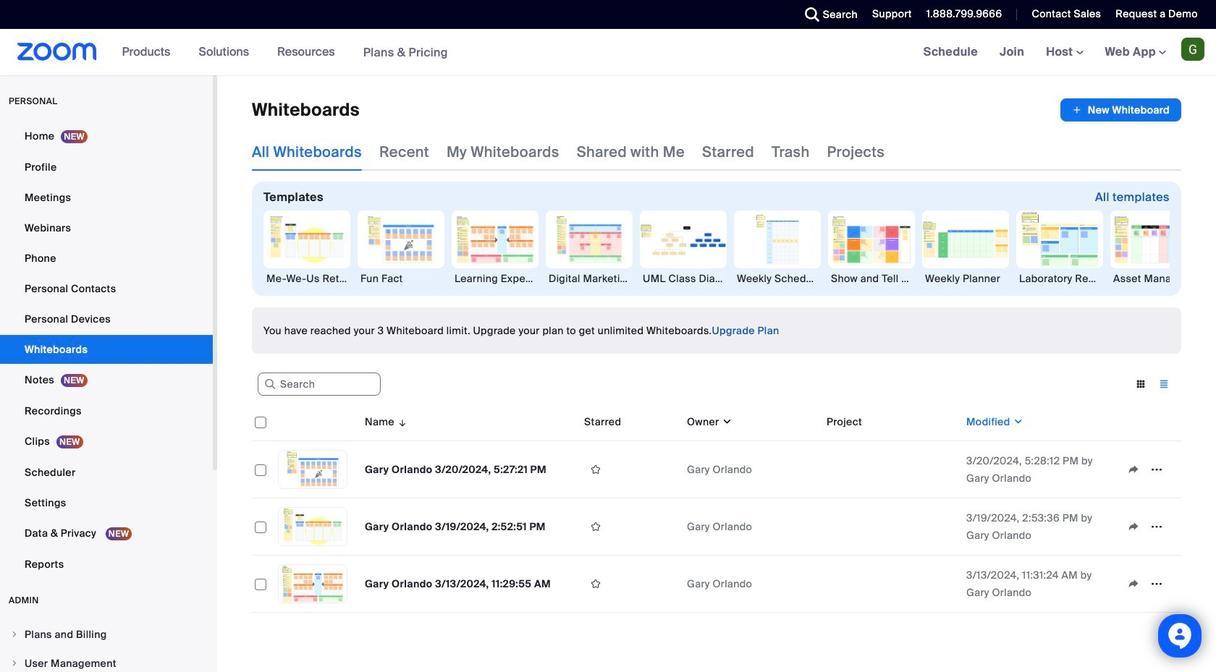 Task type: describe. For each thing, give the bounding box(es) containing it.
weekly schedule element
[[734, 271, 821, 286]]

show and tell with a twist element
[[828, 271, 915, 286]]

more options for gary orlando 3/19/2024, 2:52:51 pm image
[[1145, 521, 1169, 534]]

more options for gary orlando 3/13/2024, 11:29:55 am image
[[1145, 578, 1169, 591]]

fun fact element
[[358, 271, 445, 286]]

thumbnail of gary orlando 3/20/2024, 5:27:21 pm image
[[279, 451, 347, 489]]

click to star the whiteboard gary orlando 3/19/2024, 2:52:51 pm image
[[584, 521, 607, 534]]

cell for 'more options for gary orlando 3/19/2024, 2:52:51 pm' icon
[[821, 499, 961, 556]]

digital marketing canvas element
[[546, 271, 633, 286]]

right image
[[10, 660, 19, 668]]

gary orlando 3/19/2024, 2:52:51 pm element
[[365, 521, 546, 534]]

1 menu item from the top
[[0, 621, 213, 649]]

admin menu menu
[[0, 621, 213, 673]]

meetings navigation
[[913, 29, 1216, 76]]

weekly planner element
[[922, 271, 1009, 286]]

right image
[[10, 631, 19, 639]]

laboratory report element
[[1016, 271, 1103, 286]]

arrow down image
[[394, 413, 408, 431]]

share image for more options for gary orlando 3/13/2024, 11:29:55 am image
[[1122, 578, 1145, 591]]

grid mode, not selected image
[[1129, 378, 1153, 391]]

application for cell related to more options for gary orlando 3/20/2024, 5:27:21 pm icon
[[1122, 459, 1176, 481]]

product information navigation
[[111, 29, 459, 76]]

more options for gary orlando 3/20/2024, 5:27:21 pm image
[[1145, 463, 1169, 476]]

cell for more options for gary orlando 3/13/2024, 11:29:55 am image
[[821, 556, 961, 613]]

add image
[[1072, 103, 1082, 117]]

application for more options for gary orlando 3/13/2024, 11:29:55 am image's cell
[[1122, 573, 1176, 595]]

click to star the whiteboard gary orlando 3/13/2024, 11:29:55 am image
[[584, 578, 607, 591]]



Task type: locate. For each thing, give the bounding box(es) containing it.
share image up share image
[[1122, 463, 1145, 476]]

click to star the whiteboard gary orlando 3/20/2024, 5:27:21 pm image
[[584, 463, 607, 476]]

share image
[[1122, 463, 1145, 476], [1122, 578, 1145, 591]]

menu item
[[0, 621, 213, 649], [0, 650, 213, 673]]

1 vertical spatial menu item
[[0, 650, 213, 673]]

thumbnail of gary orlando 3/19/2024, 2:52:51 pm image
[[279, 508, 347, 546]]

asset management element
[[1111, 271, 1197, 286]]

1 cell from the top
[[821, 442, 961, 499]]

1 share image from the top
[[1122, 463, 1145, 476]]

0 vertical spatial share image
[[1122, 463, 1145, 476]]

2 menu item from the top
[[0, 650, 213, 673]]

0 vertical spatial menu item
[[0, 621, 213, 649]]

3 cell from the top
[[821, 556, 961, 613]]

cell for more options for gary orlando 3/20/2024, 5:27:21 pm icon
[[821, 442, 961, 499]]

list mode, selected image
[[1153, 378, 1176, 391]]

down image
[[719, 415, 733, 429]]

gary orlando 3/13/2024, 11:29:55 am element
[[365, 578, 551, 591]]

profile picture image
[[1182, 38, 1205, 61]]

1 vertical spatial share image
[[1122, 578, 1145, 591]]

application for 'more options for gary orlando 3/19/2024, 2:52:51 pm' icon's cell
[[1122, 516, 1176, 538]]

share image
[[1122, 521, 1145, 534]]

2 cell from the top
[[821, 499, 961, 556]]

share image for more options for gary orlando 3/20/2024, 5:27:21 pm icon
[[1122, 463, 1145, 476]]

2 share image from the top
[[1122, 578, 1145, 591]]

zoom logo image
[[17, 43, 97, 61]]

share image down share image
[[1122, 578, 1145, 591]]

cell
[[821, 442, 961, 499], [821, 499, 961, 556], [821, 556, 961, 613]]

personal menu menu
[[0, 122, 213, 581]]

me-we-us retrospective element
[[264, 271, 350, 286]]

Search text field
[[258, 373, 381, 396]]

learning experience canvas element
[[452, 271, 539, 286]]

application
[[1061, 98, 1182, 122], [252, 403, 1182, 613], [1122, 459, 1176, 481], [1122, 516, 1176, 538], [1122, 573, 1176, 595]]

gary orlando 3/20/2024, 5:27:21 pm element
[[365, 463, 547, 476]]

uml class diagram element
[[640, 271, 727, 286]]

tabs of all whiteboard page tab list
[[252, 133, 885, 171]]

banner
[[0, 29, 1216, 76]]

thumbnail of gary orlando 3/13/2024, 11:29:55 am image
[[279, 565, 347, 603]]



Task type: vqa. For each thing, say whether or not it's contained in the screenshot.
Share image in the bottom of the page
yes



